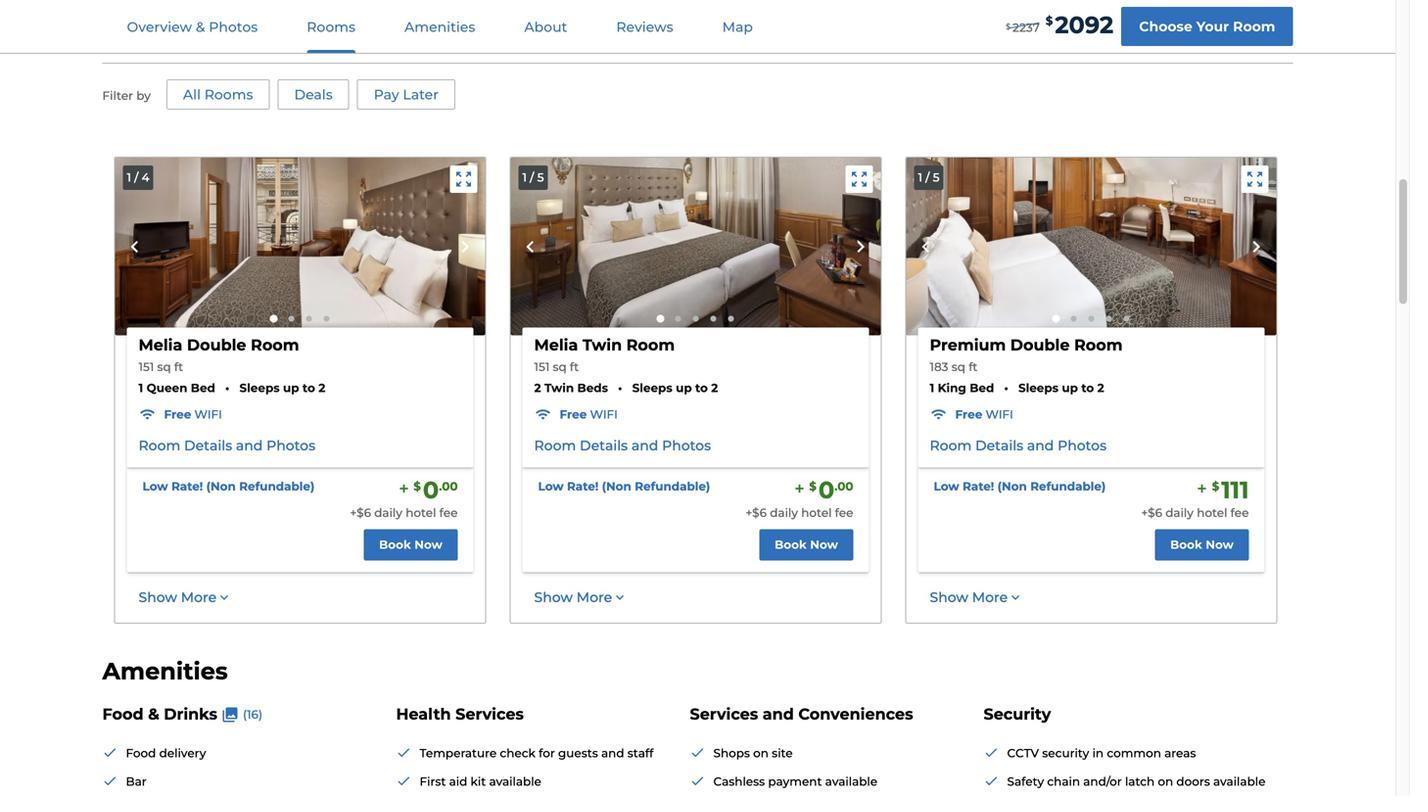 Task type: locate. For each thing, give the bounding box(es) containing it.
& up your
[[1218, 4, 1226, 18]]

2 horizontal spatial now
[[1206, 538, 1234, 552]]

book now
[[379, 538, 443, 552], [775, 538, 839, 552], [1171, 538, 1234, 552]]

1 horizontal spatial show more
[[534, 589, 613, 606]]

fee for melia twin room
[[835, 506, 854, 520]]

go to image #2 image
[[289, 316, 294, 322], [676, 316, 681, 322], [1071, 316, 1077, 322]]

1 2 from the left
[[319, 381, 326, 395]]

0 horizontal spatial amenities
[[102, 658, 228, 686]]

/ for melia double room
[[134, 171, 139, 185]]

2 horizontal spatial go to image #4 image
[[1107, 316, 1113, 322]]

photo carousel region for melia twin room
[[511, 158, 881, 336]]

151 inside melia double room 151 sq ft 1 queen bed   •   sleeps up to 2
[[139, 360, 154, 374]]

go to image #1 image up melia double room 151 sq ft 1 queen bed   •   sleeps up to 2
[[270, 315, 278, 323]]

food for food delivery
[[126, 747, 156, 761]]

wifi down melia double room 151 sq ft 1 queen bed   •   sleeps up to 2
[[194, 407, 222, 422]]

photos for melia twin room
[[662, 437, 711, 454]]

photo carousel region for melia double room
[[115, 158, 485, 336]]

& inside overview & photos 'button'
[[196, 19, 205, 35]]

ft inside melia twin room 151 sq ft 2 twin beds   •   sleeps up to 2
[[570, 360, 579, 374]]

2 photo carousel region from the left
[[511, 158, 881, 336]]

0 horizontal spatial go to image #5 image
[[728, 316, 734, 322]]

2 horizontal spatial +$6 daily hotel fee
[[1142, 506, 1250, 520]]

delivery
[[159, 747, 206, 761]]

free wifi down melia twin room 151 sq ft 2 twin beds   •   sleeps up to 2
[[560, 407, 618, 422]]

1 now from the left
[[415, 538, 443, 552]]

3 hotel from the left
[[1197, 506, 1228, 520]]

sq inside the premium double room 183 sq ft 1 king bed   •   sleeps up to 2
[[952, 360, 966, 374]]

2 room details and photos button from the left
[[534, 436, 711, 455]]

choose
[[1140, 18, 1193, 35]]

to inside melia double room 151 sq ft 1 queen bed   •   sleeps up to 2
[[303, 381, 315, 395]]

filter by
[[102, 89, 151, 103]]

2
[[319, 381, 326, 395], [534, 381, 541, 395], [712, 381, 719, 395], [1098, 381, 1105, 395]]

2 horizontal spatial rate!
[[963, 480, 995, 494]]

2 melia from the left
[[534, 336, 578, 355]]

3 daily from the left
[[1166, 506, 1194, 520]]

4
[[142, 171, 150, 185]]

room inside melia double room 151 sq ft 1 queen bed   •   sleeps up to 2
[[251, 336, 299, 355]]

0 horizontal spatial show
[[139, 589, 177, 606]]

show more for premium double room
[[930, 589, 1008, 606]]

2 now from the left
[[811, 538, 839, 552]]

2 5 from the left
[[933, 171, 940, 185]]

(non for premium double room
[[998, 480, 1028, 494]]

room details and photos for melia twin room
[[534, 437, 711, 454]]

1 go to image #4 image from the left
[[324, 316, 330, 322]]

1 low from the left
[[143, 480, 168, 494]]

melia
[[139, 336, 183, 355], [534, 336, 578, 355]]

0 horizontal spatial go to image #1 image
[[270, 315, 278, 323]]

3 +$6 daily hotel fee from the left
[[1142, 506, 1250, 520]]

safety
[[1008, 775, 1045, 789]]

security
[[984, 705, 1052, 724]]

to for premium double room
[[1082, 381, 1095, 395]]

amenities up 'food & drinks' on the bottom left of page
[[102, 658, 228, 686]]

sq
[[157, 360, 171, 374], [553, 360, 567, 374], [952, 360, 966, 374]]

4 2 from the left
[[1098, 381, 1105, 395]]

1 show more from the left
[[139, 589, 217, 606]]

1 available from the left
[[489, 775, 542, 789]]

sq inside melia double room 151 sq ft 1 queen bed   •   sleeps up to 2
[[157, 360, 171, 374]]

/
[[134, 171, 139, 185], [530, 171, 534, 185], [926, 171, 930, 185]]

food up food delivery
[[102, 705, 144, 724]]

tab list
[[102, 0, 778, 53]]

show more button
[[139, 588, 232, 608], [534, 588, 628, 608], [930, 588, 1024, 608]]

1 horizontal spatial rooms
[[307, 19, 356, 35]]

filter
[[102, 89, 133, 103]]

1 book from the left
[[379, 538, 411, 552]]

and down melia twin room 151 sq ft 2 twin beds   •   sleeps up to 2
[[632, 437, 659, 454]]

go to image #2 image up melia twin room 151 sq ft 2 twin beds   •   sleeps up to 2
[[676, 316, 681, 322]]

services up shops
[[690, 705, 759, 724]]

ft for melia twin room
[[570, 360, 579, 374]]

now for melia double room
[[415, 538, 443, 552]]

image #1 image for premium double room
[[907, 158, 1277, 336]]

2 horizontal spatial photo carousel region
[[907, 158, 1277, 336]]

photos for melia double room
[[267, 437, 316, 454]]

1 to from the left
[[303, 381, 315, 395]]

ft
[[174, 360, 183, 374], [570, 360, 579, 374], [969, 360, 978, 374]]

cashless
[[714, 775, 765, 789]]

0 horizontal spatial free
[[164, 407, 191, 422]]

3 go to image #2 image from the left
[[1071, 316, 1077, 322]]

room details and photos
[[139, 437, 316, 454], [534, 437, 711, 454], [930, 437, 1107, 454]]

2 +$6 from the left
[[746, 506, 767, 520]]

1 for melia double room
[[127, 171, 131, 185]]

0 horizontal spatial 0
[[423, 476, 439, 505]]

reviews button
[[593, 1, 697, 53]]

double inside melia double room 151 sq ft 1 queen bed   •   sleeps up to 2
[[187, 336, 246, 355]]

1 rate! from the left
[[171, 480, 203, 494]]

1 horizontal spatial +$6 daily hotel fee
[[746, 506, 854, 520]]

2 horizontal spatial +$6
[[1142, 506, 1163, 520]]

$ inside $ 111
[[1213, 479, 1220, 494]]

1 horizontal spatial low rate! (non refundable) button
[[538, 479, 711, 495]]

3 refundable) from the left
[[1031, 480, 1106, 494]]

0 horizontal spatial available
[[489, 775, 542, 789]]

2 horizontal spatial low rate! (non refundable) button
[[934, 479, 1106, 495]]

1 horizontal spatial 5
[[933, 171, 940, 185]]

options
[[142, 39, 191, 54]]

0 horizontal spatial go to image #3 image
[[306, 316, 312, 322]]

2 horizontal spatial go to image #2 image
[[1071, 316, 1077, 322]]

3 room details and photos from the left
[[930, 437, 1107, 454]]

go to image #2 image up melia double room 151 sq ft 1 queen bed   •   sleeps up to 2
[[289, 316, 294, 322]]

2 go to image #3 image from the left
[[693, 316, 699, 322]]

1 horizontal spatial up
[[676, 381, 692, 395]]

151
[[139, 360, 154, 374], [534, 360, 550, 374]]

melia for melia twin room
[[534, 336, 578, 355]]

0 horizontal spatial sq
[[157, 360, 171, 374]]

photos for premium double room
[[1058, 437, 1107, 454]]

3 to from the left
[[1082, 381, 1095, 395]]

1 . from the left
[[439, 479, 442, 494]]

1 go to image #2 image from the left
[[289, 316, 294, 322]]

go to image #4 image
[[324, 316, 330, 322], [711, 316, 717, 322], [1107, 316, 1113, 322]]

go to image #3 image for premium double room
[[1089, 316, 1095, 322]]

to for melia double room
[[303, 381, 315, 395]]

1 horizontal spatial (non
[[602, 480, 632, 494]]

latch
[[1126, 775, 1155, 789]]

1 horizontal spatial ft
[[570, 360, 579, 374]]

1 horizontal spatial rate!
[[567, 480, 599, 494]]

1 horizontal spatial 0
[[819, 476, 835, 505]]

183
[[930, 360, 949, 374]]

2 horizontal spatial up
[[1062, 381, 1079, 395]]

1 horizontal spatial amenities
[[405, 19, 476, 35]]

photos
[[209, 19, 258, 35], [267, 437, 316, 454], [662, 437, 711, 454], [1058, 437, 1107, 454]]

room inside melia twin room 151 sq ft 2 twin beds   •   sleeps up to 2
[[627, 336, 675, 355]]

cctv
[[1008, 747, 1040, 761]]

free wifi down king
[[956, 407, 1014, 422]]

1 image #1 image from the left
[[115, 158, 485, 336]]

go to image #1 image for premium double room
[[1053, 315, 1061, 323]]

2 0 from the left
[[819, 476, 835, 505]]

2 horizontal spatial free
[[956, 407, 983, 422]]

0 horizontal spatial room details and photos button
[[139, 436, 316, 455]]

2 vertical spatial &
[[148, 705, 159, 724]]

1 horizontal spatial go to image #4 image
[[711, 316, 717, 322]]

3 low rate! (non refundable) button from the left
[[934, 479, 1106, 495]]

3 details from the left
[[976, 437, 1024, 454]]

1 horizontal spatial wifi
[[590, 407, 618, 422]]

wifi for melia double room
[[194, 407, 222, 422]]

1 more from the left
[[181, 589, 217, 606]]

room details and photos button
[[139, 436, 316, 455], [534, 436, 711, 455], [930, 436, 1107, 455]]

2 details from the left
[[580, 437, 628, 454]]

0 horizontal spatial ft
[[174, 360, 183, 374]]

0 horizontal spatial refundable)
[[239, 480, 315, 494]]

book now button
[[364, 530, 458, 561], [760, 530, 854, 561], [1156, 530, 1250, 561]]

0 horizontal spatial wifi
[[194, 407, 222, 422]]

food
[[102, 705, 144, 724], [126, 747, 156, 761]]

0 horizontal spatial now
[[415, 538, 443, 552]]

details
[[184, 437, 232, 454], [580, 437, 628, 454], [976, 437, 1024, 454]]

(16)
[[243, 708, 263, 722]]

0 horizontal spatial details
[[184, 437, 232, 454]]

1 horizontal spatial $ 0 . 00
[[810, 476, 854, 505]]

2237
[[1013, 20, 1040, 35]]

2 go to image #5 image from the left
[[1124, 316, 1130, 322]]

go to image #2 image for premium double room
[[1071, 316, 1077, 322]]

0 horizontal spatial +$6 daily hotel fee
[[350, 506, 458, 520]]

1 horizontal spatial free
[[560, 407, 587, 422]]

2 horizontal spatial free wifi
[[956, 407, 1014, 422]]

1 free wifi from the left
[[164, 407, 222, 422]]

book now button for premium double room
[[1156, 530, 1250, 561]]

double right premium
[[1011, 336, 1070, 355]]

3 go to image #3 image from the left
[[1089, 316, 1095, 322]]

2 +$6 daily hotel fee from the left
[[746, 506, 854, 520]]

0 horizontal spatial 00
[[442, 479, 458, 494]]

rate! for melia double room
[[171, 480, 203, 494]]

2 show from the left
[[534, 589, 573, 606]]

151 inside melia twin room 151 sq ft 2 twin beds   •   sleeps up to 2
[[534, 360, 550, 374]]

1 daily from the left
[[374, 506, 403, 520]]

2 ft from the left
[[570, 360, 579, 374]]

1 sq from the left
[[157, 360, 171, 374]]

amenities inside "amenities" button
[[405, 19, 476, 35]]

and down melia double room 151 sq ft 1 queen bed   •   sleeps up to 2
[[236, 437, 263, 454]]

2 rate! from the left
[[567, 480, 599, 494]]

1 for premium double room
[[919, 171, 923, 185]]

1 refundable) from the left
[[239, 480, 315, 494]]

and for melia twin room
[[632, 437, 659, 454]]

00
[[442, 479, 458, 494], [838, 479, 854, 494]]

melia inside melia twin room 151 sq ft 2 twin beds   •   sleeps up to 2
[[534, 336, 578, 355]]

rooms right all
[[204, 86, 253, 103]]

and down the premium double room 183 sq ft 1 king bed   •   sleeps up to 2
[[1028, 437, 1055, 454]]

1 horizontal spatial photo carousel region
[[511, 158, 881, 336]]

low rate! (non refundable) button for melia twin room
[[538, 479, 711, 495]]

1 low rate! (non refundable) from the left
[[143, 480, 315, 494]]

1 horizontal spatial show more button
[[534, 588, 628, 608]]

1 horizontal spatial low rate! (non refundable)
[[538, 480, 711, 494]]

choose your room
[[1140, 18, 1276, 35]]

3 (non from the left
[[998, 480, 1028, 494]]

2 go to image #4 image from the left
[[711, 316, 717, 322]]

1 horizontal spatial show
[[534, 589, 573, 606]]

about button
[[501, 1, 591, 53]]

go to image #1 image up melia twin room 151 sq ft 2 twin beds   •   sleeps up to 2
[[657, 315, 665, 323]]

2 151 from the left
[[534, 360, 550, 374]]

go to image #2 image for melia twin room
[[676, 316, 681, 322]]

ft inside melia double room 151 sq ft 1 queen bed   •   sleeps up to 2
[[174, 360, 183, 374]]

free wifi for melia twin room
[[560, 407, 618, 422]]

3 fee from the left
[[1231, 506, 1250, 520]]

&
[[1218, 4, 1226, 18], [196, 19, 205, 35], [148, 705, 159, 724]]

1 services from the left
[[456, 705, 524, 724]]

and for melia double room
[[236, 437, 263, 454]]

1 melia from the left
[[139, 336, 183, 355]]

2 for melia twin room
[[712, 381, 719, 395]]

details down the premium double room 183 sq ft 1 king bed   •   sleeps up to 2
[[976, 437, 1024, 454]]

to
[[303, 381, 315, 395], [696, 381, 708, 395], [1082, 381, 1095, 395]]

room details and photos button down melia twin room 151 sq ft 2 twin beds   •   sleeps up to 2
[[534, 436, 711, 455]]

0 horizontal spatial low rate! (non refundable) button
[[143, 479, 315, 495]]

more
[[181, 589, 217, 606], [577, 589, 613, 606], [973, 589, 1008, 606]]

for
[[539, 747, 555, 761]]

1 show from the left
[[139, 589, 177, 606]]

map
[[723, 19, 753, 35]]

daily for melia double room
[[374, 506, 403, 520]]

melia double room 151 sq ft 1 queen bed   •   sleeps up to 2
[[139, 336, 326, 395]]

rooms up deals on the left top
[[307, 19, 356, 35]]

2 $ 0 . 00 from the left
[[810, 476, 854, 505]]

1 151 from the left
[[139, 360, 154, 374]]

2 inside the premium double room 183 sq ft 1 king bed   •   sleeps up to 2
[[1098, 381, 1105, 395]]

all rooms button
[[166, 79, 270, 110]]

low rate! (non refundable) for melia twin room
[[538, 480, 711, 494]]

to inside the premium double room 183 sq ft 1 king bed   •   sleeps up to 2
[[1082, 381, 1095, 395]]

fee for premium double room
[[1231, 506, 1250, 520]]

2 fee from the left
[[835, 506, 854, 520]]

details down melia twin room 151 sq ft 2 twin beds   •   sleeps up to 2
[[580, 437, 628, 454]]

1 horizontal spatial daily
[[770, 506, 799, 520]]

$ 0 . 00 for melia twin room
[[810, 476, 854, 505]]

1 horizontal spatial +$6
[[746, 506, 767, 520]]

1 horizontal spatial free wifi
[[560, 407, 618, 422]]

show
[[139, 589, 177, 606], [534, 589, 573, 606], [930, 589, 969, 606]]

1 book now button from the left
[[364, 530, 458, 561]]

melia inside melia double room 151 sq ft 1 queen bed   •   sleeps up to 2
[[139, 336, 183, 355]]

$ 111
[[1213, 476, 1250, 505]]

(non
[[206, 480, 236, 494], [602, 480, 632, 494], [998, 480, 1028, 494]]

low rate! (non refundable) button for melia double room
[[143, 479, 315, 495]]

room inside the premium double room 183 sq ft 1 king bed   •   sleeps up to 2
[[1075, 336, 1123, 355]]

1 book now from the left
[[379, 538, 443, 552]]

chain
[[1048, 775, 1081, 789]]

0 vertical spatial amenities
[[405, 19, 476, 35]]

0 horizontal spatial fee
[[440, 506, 458, 520]]

0 horizontal spatial free wifi
[[164, 407, 222, 422]]

2 horizontal spatial low
[[934, 480, 960, 494]]

& left drinks
[[148, 705, 159, 724]]

3 go to image #4 image from the left
[[1107, 316, 1113, 322]]

+$6 daily hotel fee for melia twin room
[[746, 506, 854, 520]]

1 $ 0 . 00 from the left
[[414, 476, 458, 505]]

details down the queen
[[184, 437, 232, 454]]

free
[[164, 407, 191, 422], [560, 407, 587, 422], [956, 407, 983, 422]]

free wifi for premium double room
[[956, 407, 1014, 422]]

shops on site
[[714, 747, 793, 761]]

1 horizontal spatial go to image #2 image
[[676, 316, 681, 322]]

& right 'overview'
[[196, 19, 205, 35]]

1 up from the left
[[283, 381, 299, 395]]

wifi down the premium double room 183 sq ft 1 king bed   •   sleeps up to 2
[[986, 407, 1014, 422]]

up inside melia twin room 151 sq ft 2 twin beds   •   sleeps up to 2
[[676, 381, 692, 395]]

and for premium double room
[[1028, 437, 1055, 454]]

1 horizontal spatial 1 / 5
[[919, 171, 940, 185]]

0 horizontal spatial go to image #4 image
[[324, 316, 330, 322]]

sq for premium double room
[[952, 360, 966, 374]]

1 vertical spatial amenities
[[102, 658, 228, 686]]

book for melia double room
[[379, 538, 411, 552]]

3 up from the left
[[1062, 381, 1079, 395]]

free wifi for melia double room
[[164, 407, 222, 422]]

1 horizontal spatial go to image #3 image
[[693, 316, 699, 322]]

book now for melia double room
[[379, 538, 443, 552]]

sq inside melia twin room 151 sq ft 2 twin beds   •   sleeps up to 2
[[553, 360, 567, 374]]

go to image #1 image up the premium double room 183 sq ft 1 king bed   •   sleeps up to 2
[[1053, 315, 1061, 323]]

safety chain and/or latch on doors available
[[1008, 775, 1266, 789]]

1 hotel from the left
[[406, 506, 436, 520]]

2 book now button from the left
[[760, 530, 854, 561]]

2 image #1 image from the left
[[511, 158, 881, 336]]

2 low rate! (non refundable) button from the left
[[538, 479, 711, 495]]

show more button for melia twin room
[[534, 588, 628, 608]]

2 00 from the left
[[838, 479, 854, 494]]

wifi down melia twin room 151 sq ft 2 twin beds   •   sleeps up to 2
[[590, 407, 618, 422]]

3 image #1 image from the left
[[907, 158, 1277, 336]]

2 horizontal spatial room details and photos
[[930, 437, 1107, 454]]

00 for melia double room
[[442, 479, 458, 494]]

go to image #3 image up melia twin room 151 sq ft 2 twin beds   •   sleeps up to 2
[[693, 316, 699, 322]]

3 go to image #1 image from the left
[[1053, 315, 1061, 323]]

wifi
[[194, 407, 222, 422], [590, 407, 618, 422], [986, 407, 1014, 422]]

shops
[[714, 747, 750, 761]]

5 for 111
[[933, 171, 940, 185]]

1 room details and photos from the left
[[139, 437, 316, 454]]

food up bar
[[126, 747, 156, 761]]

2 wifi from the left
[[590, 407, 618, 422]]

available
[[489, 775, 542, 789], [826, 775, 878, 789], [1214, 775, 1266, 789]]

2 horizontal spatial sq
[[952, 360, 966, 374]]

0 vertical spatial rooms
[[307, 19, 356, 35]]

0 horizontal spatial +$6
[[350, 506, 371, 520]]

show more for melia double room
[[139, 589, 217, 606]]

available right doors on the right bottom of page
[[1214, 775, 1266, 789]]

1 +$6 daily hotel fee from the left
[[350, 506, 458, 520]]

1 horizontal spatial details
[[580, 437, 628, 454]]

2 . from the left
[[835, 479, 838, 494]]

room details and photos button down the premium double room 183 sq ft 1 king bed   •   sleeps up to 2
[[930, 436, 1107, 455]]

2 inside melia double room 151 sq ft 1 queen bed   •   sleeps up to 2
[[319, 381, 326, 395]]

filter by amenity region
[[102, 79, 463, 125]]

1 horizontal spatial go to image #1 image
[[657, 315, 665, 323]]

1 (non from the left
[[206, 480, 236, 494]]

up inside melia double room 151 sq ft 1 queen bed   •   sleeps up to 2
[[283, 381, 299, 395]]

1 5 from the left
[[538, 171, 544, 185]]

more for melia double room
[[181, 589, 217, 606]]

1 horizontal spatial double
[[1011, 336, 1070, 355]]

image #1 image
[[115, 158, 485, 336], [511, 158, 881, 336], [907, 158, 1277, 336]]

food delivery
[[126, 747, 206, 761]]

2 room details and photos from the left
[[534, 437, 711, 454]]

and
[[236, 437, 263, 454], [632, 437, 659, 454], [1028, 437, 1055, 454], [763, 705, 794, 724], [602, 747, 625, 761]]

3 low from the left
[[934, 480, 960, 494]]

1 horizontal spatial hotel
[[802, 506, 832, 520]]

double
[[187, 336, 246, 355], [1011, 336, 1070, 355]]

1 horizontal spatial book now
[[775, 538, 839, 552]]

to inside melia twin room 151 sq ft 2 twin beds   •   sleeps up to 2
[[696, 381, 708, 395]]

1 00 from the left
[[442, 479, 458, 494]]

go to image #3 image
[[306, 316, 312, 322], [693, 316, 699, 322], [1089, 316, 1095, 322]]

low for premium double room
[[934, 480, 960, 494]]

1 horizontal spatial twin
[[583, 336, 622, 355]]

+$6 daily hotel fee
[[350, 506, 458, 520], [746, 506, 854, 520], [1142, 506, 1250, 520]]

go to image #2 image up the premium double room 183 sq ft 1 king bed   •   sleeps up to 2
[[1071, 316, 1077, 322]]

1
[[127, 171, 131, 185], [523, 171, 527, 185], [919, 171, 923, 185], [139, 381, 143, 395], [930, 381, 935, 395]]

2 horizontal spatial show more button
[[930, 588, 1024, 608]]

2 / from the left
[[530, 171, 534, 185]]

melia for melia double room
[[139, 336, 183, 355]]

double up the queen
[[187, 336, 246, 355]]

0 horizontal spatial show more button
[[139, 588, 232, 608]]

1 +$6 from the left
[[350, 506, 371, 520]]

$
[[1046, 14, 1054, 28], [1006, 22, 1011, 31], [414, 479, 421, 494], [810, 479, 817, 494], [1213, 479, 1220, 494]]

1 show more button from the left
[[139, 588, 232, 608]]

1 horizontal spatial low
[[538, 480, 564, 494]]

free down melia twin room 151 sq ft 2 twin beds   •   sleeps up to 2
[[560, 407, 587, 422]]

services up check at the left bottom of page
[[456, 705, 524, 724]]

0 horizontal spatial room details and photos
[[139, 437, 316, 454]]

3 ft from the left
[[969, 360, 978, 374]]

show for melia twin room
[[534, 589, 573, 606]]

+$6 for melia double room
[[350, 506, 371, 520]]

now
[[415, 538, 443, 552], [811, 538, 839, 552], [1206, 538, 1234, 552]]

3 book now button from the left
[[1156, 530, 1250, 561]]

2 horizontal spatial /
[[926, 171, 930, 185]]

hotel
[[1095, 4, 1128, 18]]

book now button for melia twin room
[[760, 530, 854, 561]]

0 horizontal spatial (non
[[206, 480, 236, 494]]

health
[[396, 705, 451, 724]]

1 horizontal spatial book
[[775, 538, 807, 552]]

ft inside the premium double room 183 sq ft 1 king bed   •   sleeps up to 2
[[969, 360, 978, 374]]

fees
[[1229, 4, 1254, 18]]

book
[[379, 538, 411, 552], [775, 538, 807, 552], [1171, 538, 1203, 552]]

0 for melia double room
[[423, 476, 439, 505]]

0 vertical spatial &
[[1218, 4, 1226, 18]]

go to image #3 image up melia double room 151 sq ft 1 queen bed   •   sleeps up to 2
[[306, 316, 312, 322]]

+$6 daily hotel fee for premium double room
[[1142, 506, 1250, 520]]

2 up from the left
[[676, 381, 692, 395]]

map button
[[699, 1, 777, 53]]

1 horizontal spatial &
[[196, 19, 205, 35]]

3 show from the left
[[930, 589, 969, 606]]

0 horizontal spatial low rate! (non refundable)
[[143, 480, 315, 494]]

book for premium double room
[[1171, 538, 1203, 552]]

1 wifi from the left
[[194, 407, 222, 422]]

1 vertical spatial on
[[1158, 775, 1174, 789]]

room details and photos down the premium double room 183 sq ft 1 king bed   •   sleeps up to 2
[[930, 437, 1107, 454]]

and left 'staff'
[[602, 747, 625, 761]]

3 book now from the left
[[1171, 538, 1234, 552]]

includes hotel + flight, taxes & fees
[[1040, 4, 1254, 18]]

2 horizontal spatial hotel
[[1197, 506, 1228, 520]]

0 horizontal spatial 5
[[538, 171, 544, 185]]

2 horizontal spatial show
[[930, 589, 969, 606]]

hotel
[[406, 506, 436, 520], [802, 506, 832, 520], [1197, 506, 1228, 520]]

show more
[[139, 589, 217, 606], [534, 589, 613, 606], [930, 589, 1008, 606]]

3 rate! from the left
[[963, 480, 995, 494]]

0 horizontal spatial book now
[[379, 538, 443, 552]]

2 horizontal spatial details
[[976, 437, 1024, 454]]

ft for melia double room
[[174, 360, 183, 374]]

and/or
[[1084, 775, 1123, 789]]

2 horizontal spatial go to image #3 image
[[1089, 316, 1095, 322]]

0 horizontal spatial /
[[134, 171, 139, 185]]

0 vertical spatial on
[[754, 747, 769, 761]]

show more button for premium double room
[[930, 588, 1024, 608]]

1 horizontal spatial fee
[[835, 506, 854, 520]]

.
[[439, 479, 442, 494], [835, 479, 838, 494]]

1 horizontal spatial room details and photos button
[[534, 436, 711, 455]]

0 horizontal spatial 151
[[139, 360, 154, 374]]

on right latch
[[1158, 775, 1174, 789]]

2 show more from the left
[[534, 589, 613, 606]]

3 free wifi from the left
[[956, 407, 1014, 422]]

1 / from the left
[[134, 171, 139, 185]]

on left site on the right bottom
[[754, 747, 769, 761]]

available down check at the left bottom of page
[[489, 775, 542, 789]]

free down king
[[956, 407, 983, 422]]

conveniences
[[799, 705, 914, 724]]

2 hotel from the left
[[802, 506, 832, 520]]

room details and photos for premium double room
[[930, 437, 1107, 454]]

available right payment
[[826, 775, 878, 789]]

fee
[[440, 506, 458, 520], [835, 506, 854, 520], [1231, 506, 1250, 520]]

rate! for melia twin room
[[567, 480, 599, 494]]

room details and photos button down melia double room 151 sq ft 1 queen bed   •   sleeps up to 2
[[139, 436, 316, 455]]

go to image #1 image
[[270, 315, 278, 323], [657, 315, 665, 323], [1053, 315, 1061, 323]]

2 go to image #1 image from the left
[[657, 315, 665, 323]]

2 book from the left
[[775, 538, 807, 552]]

daily
[[374, 506, 403, 520], [770, 506, 799, 520], [1166, 506, 1194, 520]]

free wifi down the queen
[[164, 407, 222, 422]]

go to image #3 image up the premium double room 183 sq ft 1 king bed   •   sleeps up to 2
[[1089, 316, 1095, 322]]

double inside the premium double room 183 sq ft 1 king bed   •   sleeps up to 2
[[1011, 336, 1070, 355]]

2 daily from the left
[[770, 506, 799, 520]]

2 for melia double room
[[319, 381, 326, 395]]

3 show more button from the left
[[930, 588, 1024, 608]]

$ 0 . 00
[[414, 476, 458, 505], [810, 476, 854, 505]]

1 horizontal spatial sq
[[553, 360, 567, 374]]

2 horizontal spatial available
[[1214, 775, 1266, 789]]

free down the queen
[[164, 407, 191, 422]]

2 2 from the left
[[534, 381, 541, 395]]

3 show more from the left
[[930, 589, 1008, 606]]

2 horizontal spatial book now button
[[1156, 530, 1250, 561]]

low rate! (non refundable) button
[[143, 479, 315, 495], [538, 479, 711, 495], [934, 479, 1106, 495]]

1 horizontal spatial 151
[[534, 360, 550, 374]]

room details and photos down melia double room 151 sq ft 1 queen bed   •   sleeps up to 2
[[139, 437, 316, 454]]

photo carousel region
[[115, 158, 485, 336], [511, 158, 881, 336], [907, 158, 1277, 336]]

up inside the premium double room 183 sq ft 1 king bed   •   sleeps up to 2
[[1062, 381, 1079, 395]]

amenities up 'later'
[[405, 19, 476, 35]]

1 low rate! (non refundable) button from the left
[[143, 479, 315, 495]]

go to image #5 image
[[728, 316, 734, 322], [1124, 316, 1130, 322]]

on
[[754, 747, 769, 761], [1158, 775, 1174, 789]]

1 horizontal spatial image #1 image
[[511, 158, 881, 336]]

room details and photos down melia twin room 151 sq ft 2 twin beds   •   sleeps up to 2
[[534, 437, 711, 454]]

1 inside melia double room 151 sq ft 1 queen bed   •   sleeps up to 2
[[139, 381, 143, 395]]

3 low rate! (non refundable) from the left
[[934, 480, 1106, 494]]



Task type: vqa. For each thing, say whether or not it's contained in the screenshot.
rightmost Free WIFI
yes



Task type: describe. For each thing, give the bounding box(es) containing it.
later
[[403, 86, 439, 103]]

rooms inside all rooms button
[[204, 86, 253, 103]]

services and conveniences
[[690, 705, 914, 724]]

go to image #5 image for 0
[[728, 316, 734, 322]]

1 inside the premium double room 183 sq ft 1 king bed   •   sleeps up to 2
[[930, 381, 935, 395]]

1 / 4
[[127, 171, 150, 185]]

book now button for melia double room
[[364, 530, 458, 561]]

low rate! (non refundable) for premium double room
[[934, 480, 1106, 494]]

book now for premium double room
[[1171, 538, 1234, 552]]

0 horizontal spatial on
[[754, 747, 769, 761]]

hotel for melia double room
[[406, 506, 436, 520]]

0 horizontal spatial twin
[[545, 381, 574, 395]]

1 horizontal spatial on
[[1158, 775, 1174, 789]]

site
[[772, 747, 793, 761]]

fee for melia double room
[[440, 506, 458, 520]]

daily for premium double room
[[1166, 506, 1194, 520]]

includes
[[1040, 4, 1092, 18]]

hotel for premium double room
[[1197, 506, 1228, 520]]

first aid kit available
[[420, 775, 542, 789]]

reviews
[[617, 19, 674, 35]]

choose your room button
[[1122, 7, 1294, 46]]

cashless payment available
[[714, 775, 878, 789]]

overview
[[127, 19, 192, 35]]

wifi for melia twin room
[[590, 407, 618, 422]]

aid
[[449, 775, 468, 789]]

rate! for premium double room
[[963, 480, 995, 494]]

. for melia twin room
[[835, 479, 838, 494]]

food for food & drinks
[[102, 705, 144, 724]]

(non for melia double room
[[206, 480, 236, 494]]

low for melia twin room
[[538, 480, 564, 494]]

now for melia twin room
[[811, 538, 839, 552]]

and up site on the right bottom
[[763, 705, 794, 724]]

low for melia double room
[[143, 480, 168, 494]]

+$6 daily hotel fee for melia double room
[[350, 506, 458, 520]]

deals
[[294, 86, 333, 103]]

to for melia twin room
[[696, 381, 708, 395]]

room details and photos button for premium double room
[[930, 436, 1107, 455]]

go to image #4 image for premium double room
[[1107, 316, 1113, 322]]

+$6 for premium double room
[[1142, 506, 1163, 520]]

go to image #1 image for melia double room
[[270, 315, 278, 323]]

food & drinks
[[102, 705, 217, 724]]

first
[[420, 775, 446, 789]]

staff
[[628, 747, 654, 761]]

all
[[183, 86, 201, 103]]

show for melia double room
[[139, 589, 177, 606]]

show for premium double room
[[930, 589, 969, 606]]

all rooms
[[183, 86, 253, 103]]

rooms inside rooms button
[[307, 19, 356, 35]]

ft for premium double room
[[969, 360, 978, 374]]

flight,
[[1141, 4, 1179, 18]]

2 available from the left
[[826, 775, 878, 789]]

go to image #5 image for 111
[[1124, 316, 1130, 322]]

refundable) for melia twin room
[[635, 480, 711, 494]]

room details and photos button for melia twin room
[[534, 436, 711, 455]]

by
[[136, 89, 151, 103]]

free for melia twin room
[[560, 407, 587, 422]]

cctv security in common areas
[[1008, 747, 1197, 761]]

go to image #2 image for melia double room
[[289, 316, 294, 322]]

in
[[1093, 747, 1104, 761]]

queen
[[147, 381, 188, 395]]

kit
[[471, 775, 486, 789]]

(non for melia twin room
[[602, 480, 632, 494]]

taxes
[[1183, 4, 1214, 18]]

temperature
[[420, 747, 497, 761]]

$ 2237 $ 2092
[[1006, 11, 1114, 39]]

melia twin room 151 sq ft 2 twin beds   •   sleeps up to 2
[[534, 336, 719, 395]]

0 vertical spatial twin
[[583, 336, 622, 355]]

guests
[[558, 747, 598, 761]]

health services
[[396, 705, 524, 724]]

3 available from the left
[[1214, 775, 1266, 789]]

hotel for melia twin room
[[802, 506, 832, 520]]

111
[[1222, 476, 1250, 505]]

more for premium double room
[[973, 589, 1008, 606]]

common
[[1107, 747, 1162, 761]]

image #1 image for melia double room
[[115, 158, 485, 336]]

sq for melia twin room
[[553, 360, 567, 374]]

sq for melia double room
[[157, 360, 171, 374]]

show more for melia twin room
[[534, 589, 613, 606]]

areas
[[1165, 747, 1197, 761]]

book for melia twin room
[[775, 538, 807, 552]]

1 for melia twin room
[[523, 171, 527, 185]]

refundable) for melia double room
[[239, 480, 315, 494]]

temperature check for guests and staff
[[420, 747, 654, 761]]

payment
[[769, 775, 822, 789]]

double for 111
[[1011, 336, 1070, 355]]

show more button for melia double room
[[139, 588, 232, 608]]

drinks
[[164, 705, 217, 724]]

go to image #1 image for melia twin room
[[657, 315, 665, 323]]

details for premium double room
[[976, 437, 1024, 454]]

free for melia double room
[[164, 407, 191, 422]]

/ for premium double room
[[926, 171, 930, 185]]

+
[[1131, 4, 1138, 18]]

image #1 image for melia twin room
[[511, 158, 881, 336]]

refundable) for premium double room
[[1031, 480, 1106, 494]]

room details and photos button for melia double room
[[139, 436, 316, 455]]

premium
[[930, 336, 1007, 355]]

go to image #3 image for melia twin room
[[693, 316, 699, 322]]

overview & photos button
[[103, 1, 281, 53]]

about
[[525, 19, 568, 35]]

2 services from the left
[[690, 705, 759, 724]]

tab list containing overview & photos
[[102, 0, 778, 53]]

check
[[500, 747, 536, 761]]

details for melia double room
[[184, 437, 232, 454]]

overview & photos
[[127, 19, 258, 35]]

now for premium double room
[[1206, 538, 1234, 552]]

bar
[[126, 775, 147, 789]]

rooms button
[[283, 1, 379, 53]]

deals button
[[278, 79, 350, 110]]

amenities button
[[381, 1, 499, 53]]

your
[[1197, 18, 1230, 35]]

pay
[[374, 86, 399, 103]]

photos inside 'button'
[[209, 19, 258, 35]]

pay later
[[374, 86, 439, 103]]

room details and photos for melia double room
[[139, 437, 316, 454]]

king
[[938, 381, 967, 395]]

security
[[1043, 747, 1090, 761]]

& for overview & photos
[[196, 19, 205, 35]]

go to image #4 image for melia double room
[[324, 316, 330, 322]]

+$6 for melia twin room
[[746, 506, 767, 520]]

up for melia double room
[[283, 381, 299, 395]]

details for melia twin room
[[580, 437, 628, 454]]

pay later button
[[357, 79, 456, 110]]

151 for melia double room
[[139, 360, 154, 374]]

room options
[[102, 39, 191, 54]]

. for melia double room
[[439, 479, 442, 494]]

doors
[[1177, 775, 1211, 789]]

151 for melia twin room
[[534, 360, 550, 374]]

00 for melia twin room
[[838, 479, 854, 494]]

book now for melia twin room
[[775, 538, 839, 552]]

premium double room 183 sq ft 1 king bed   •   sleeps up to 2
[[930, 336, 1123, 395]]

photo carousel region for premium double room
[[907, 158, 1277, 336]]

double for 0
[[187, 336, 246, 355]]

1 / 5 for 111
[[919, 171, 940, 185]]

up for premium double room
[[1062, 381, 1079, 395]]

free for premium double room
[[956, 407, 983, 422]]

/ for melia twin room
[[530, 171, 534, 185]]

2092
[[1056, 11, 1114, 39]]

(16) button
[[217, 706, 263, 724]]



